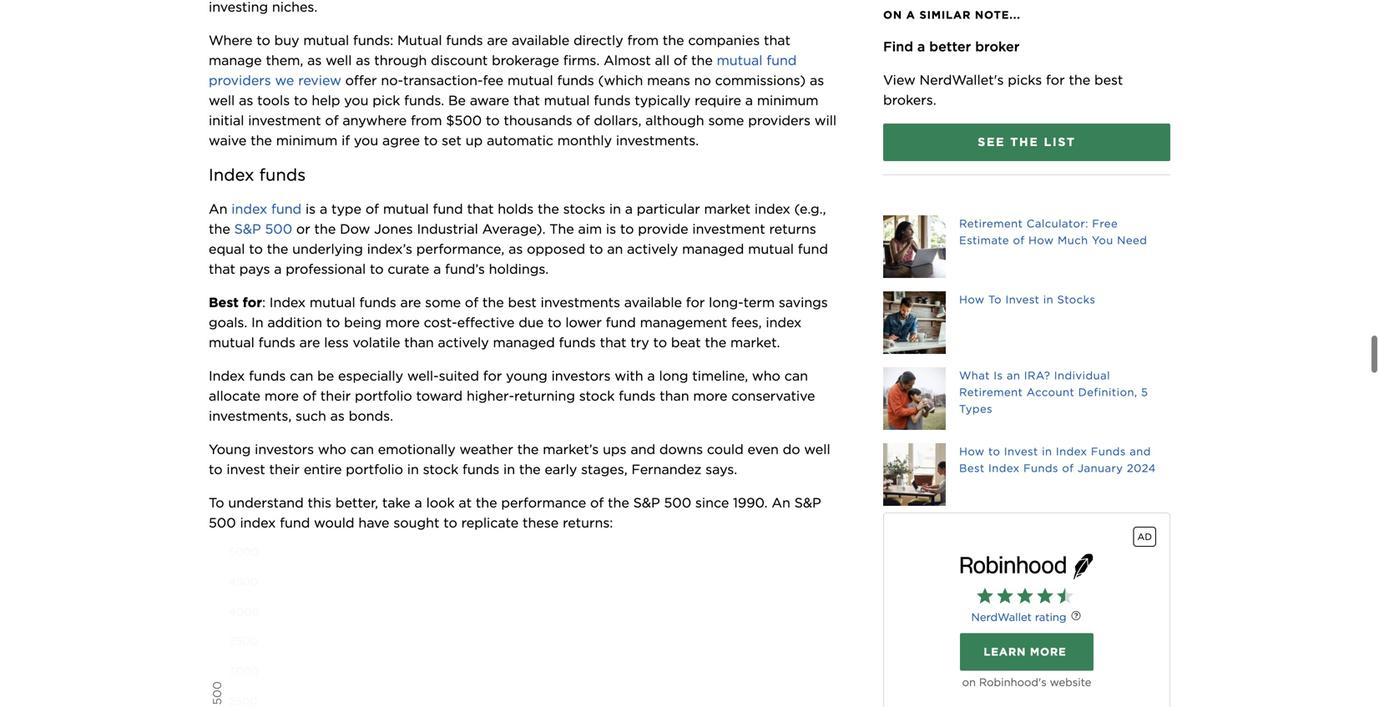 Task type: vqa. For each thing, say whether or not it's contained in the screenshot.
top Mo. payment $1,577 Insurance $0
no



Task type: locate. For each thing, give the bounding box(es) containing it.
1 horizontal spatial from
[[627, 32, 659, 48]]

1 horizontal spatial can
[[350, 441, 374, 457]]

0 vertical spatial well
[[326, 52, 352, 68]]

can
[[290, 368, 313, 384], [785, 368, 808, 384], [350, 441, 374, 457]]

brokers.
[[883, 92, 936, 108]]

more down timeline,
[[693, 388, 728, 404]]

0 horizontal spatial investment
[[248, 112, 321, 129]]

list
[[1044, 135, 1076, 149]]

than down long in the bottom left of the page
[[660, 388, 689, 404]]

providers inside offer no-transaction-fee mutual funds (which means no commissions) as well as tools to help you pick funds. be aware that mutual funds typically require a minimum initial investment of anywhere from $500 to thousands of dollars, although some providers will waive the minimum if you agree to set up automatic monthly investments.
[[748, 112, 811, 129]]

a
[[906, 8, 916, 21], [917, 38, 925, 55], [745, 92, 753, 108], [320, 201, 327, 217], [625, 201, 633, 217], [274, 261, 282, 277], [433, 261, 441, 277], [647, 368, 655, 384], [415, 495, 422, 511]]

0 horizontal spatial is
[[306, 201, 316, 217]]

invest for to
[[1004, 445, 1038, 458]]

some down require
[[708, 112, 744, 129]]

1 horizontal spatial minimum
[[757, 92, 819, 108]]

actively inside or the dow jones industrial average). the aim is to provide investment returns equal to the underlying index's performance, as opposed to an actively managed mutual fund that pays a professional to curate a fund's holdings.
[[627, 241, 678, 257]]

investment inside offer no-transaction-fee mutual funds (which means no commissions) as well as tools to help you pick funds. be aware that mutual funds typically require a minimum initial investment of anywhere from $500 to thousands of dollars, although some providers will waive the minimum if you agree to set up automatic monthly investments.
[[248, 112, 321, 129]]

0 vertical spatial an
[[209, 201, 228, 217]]

retirement up estimate
[[959, 217, 1023, 230]]

that left try
[[600, 334, 627, 351]]

to inside how to invest in index funds and best index funds of january 2024
[[988, 445, 1001, 458]]

2 vertical spatial 500
[[209, 515, 236, 531]]

how inside how to invest in index funds and best index funds of january 2024
[[959, 445, 985, 458]]

0 vertical spatial an
[[607, 241, 623, 257]]

minimum left if
[[276, 132, 338, 149]]

how to invest in index funds and best index funds of january 2024 link
[[883, 443, 1171, 506]]

2024
[[1127, 462, 1156, 475]]

higher-
[[467, 388, 514, 404]]

companies
[[688, 32, 760, 48]]

an right 'is'
[[1007, 369, 1021, 382]]

the down stages,
[[608, 495, 629, 511]]

to right "due"
[[548, 314, 561, 331]]

who inside young investors who can emotionally weather the market's ups and downs could even do well to invest their entire portfolio in stock funds in the early stages, fernandez says.
[[318, 441, 346, 457]]

invest
[[1006, 293, 1040, 306], [1004, 445, 1038, 458]]

how
[[1029, 234, 1054, 247], [959, 293, 985, 306], [959, 445, 985, 458]]

that
[[764, 32, 791, 48], [513, 92, 540, 108], [467, 201, 494, 217], [209, 261, 235, 277], [600, 334, 627, 351]]

funds up being at the left top
[[359, 294, 396, 311]]

0 horizontal spatial more
[[265, 388, 299, 404]]

1 vertical spatial portfolio
[[346, 461, 403, 477]]

funds inside young investors who can emotionally weather the market's ups and downs could even do well to invest their entire portfolio in stock funds in the early stages, fernandez says.
[[463, 461, 499, 477]]

index
[[209, 165, 254, 185], [269, 294, 306, 311], [209, 368, 245, 384], [1056, 445, 1087, 458], [988, 462, 1020, 475]]

would
[[314, 515, 354, 531]]

who inside index funds can be especially well-suited for young investors with a long timeline, who can allocate more of their portfolio toward higher-returning stock funds than more conservative investments, such as bonds.
[[752, 368, 781, 384]]

mutual fund providers we review link
[[209, 52, 801, 88]]

can down the bonds.
[[350, 441, 374, 457]]

discount
[[431, 52, 488, 68]]

index inside : index mutual funds are some of the best investments available for long-term savings goals. in addition to being more cost-effective due to lower fund management fees, index mutual funds are less volatile than actively managed funds that try to beat the market.
[[269, 294, 306, 311]]

calculator:
[[1027, 217, 1089, 230]]

funds up january
[[1091, 445, 1126, 458]]

timeline,
[[692, 368, 748, 384]]

picks
[[1008, 72, 1042, 88]]

mutual down brokerage
[[508, 72, 553, 88]]

if
[[342, 132, 350, 149]]

stock down with at the left of page
[[579, 388, 615, 404]]

a up sought
[[415, 495, 422, 511]]

1 vertical spatial some
[[425, 294, 461, 311]]

1 vertical spatial actively
[[438, 334, 489, 351]]

2 retirement from the top
[[959, 386, 1023, 399]]

providers
[[209, 72, 271, 88], [748, 112, 811, 129]]

investors up returning
[[551, 368, 611, 384]]

the up replicate
[[476, 495, 497, 511]]

that down equal
[[209, 261, 235, 277]]

robinhood's
[[979, 676, 1047, 689]]

holdings.
[[489, 261, 549, 277]]

index up addition
[[269, 294, 306, 311]]

an index fund
[[209, 201, 302, 217]]

for up higher-
[[483, 368, 502, 384]]

underlying
[[292, 241, 363, 257]]

0 horizontal spatial available
[[512, 32, 570, 48]]

0 horizontal spatial from
[[411, 112, 442, 129]]

0 horizontal spatial managed
[[493, 334, 555, 351]]

1 horizontal spatial more
[[386, 314, 420, 331]]

0 vertical spatial managed
[[682, 241, 744, 257]]

fund
[[767, 52, 797, 68], [271, 201, 302, 217], [433, 201, 463, 217], [798, 241, 828, 257], [606, 314, 636, 331], [280, 515, 310, 531]]

a right find
[[917, 38, 925, 55]]

young investors who can emotionally weather the market's ups and downs could even do well to invest their entire portfolio in stock funds in the early stages, fernandez says.
[[209, 441, 834, 477]]

1 vertical spatial investment
[[692, 221, 765, 237]]

the right waive
[[251, 132, 272, 149]]

0 vertical spatial actively
[[627, 241, 678, 257]]

can up conservative
[[785, 368, 808, 384]]

0 vertical spatial providers
[[209, 72, 271, 88]]

the right see
[[1010, 135, 1039, 149]]

0 vertical spatial investors
[[551, 368, 611, 384]]

1 horizontal spatial an
[[1007, 369, 1021, 382]]

of inside how to invest in index funds and best index funds of january 2024
[[1062, 462, 1074, 475]]

mutual up jones at left top
[[383, 201, 429, 217]]

2 vertical spatial are
[[299, 334, 320, 351]]

up
[[466, 132, 483, 149]]

1 vertical spatial best
[[508, 294, 537, 311]]

that up the commissions) at top right
[[764, 32, 791, 48]]

index inside : index mutual funds are some of the best investments available for long-term savings goals. in addition to being more cost-effective due to lower fund management fees, index mutual funds are less volatile than actively managed funds that try to beat the market.
[[766, 314, 802, 331]]

well up review
[[326, 52, 352, 68]]

mutual
[[303, 32, 349, 48], [717, 52, 763, 68], [508, 72, 553, 88], [544, 92, 590, 108], [383, 201, 429, 217], [748, 241, 794, 257], [310, 294, 355, 311], [209, 334, 254, 351]]

see the list
[[978, 135, 1076, 149]]

1 horizontal spatial stock
[[579, 388, 615, 404]]

what is an ira? individual retirement account definition, 5 types
[[959, 369, 1148, 415]]

s&p down the "fernandez"
[[633, 495, 660, 511]]

how to invest in index funds and best index funds of january 2024
[[959, 445, 1156, 475]]

1 vertical spatial than
[[660, 388, 689, 404]]

their up "understand"
[[269, 461, 300, 477]]

of up returns:
[[590, 495, 604, 511]]

2 horizontal spatial 500
[[664, 495, 691, 511]]

1 vertical spatial best
[[959, 462, 985, 475]]

the
[[663, 32, 684, 48], [691, 52, 713, 68], [1069, 72, 1090, 88], [251, 132, 272, 149], [1010, 135, 1039, 149], [538, 201, 559, 217], [209, 221, 230, 237], [314, 221, 336, 237], [267, 241, 288, 257], [482, 294, 504, 311], [705, 334, 726, 351], [517, 441, 539, 457], [519, 461, 541, 477], [476, 495, 497, 511], [608, 495, 629, 511]]

0 vertical spatial best
[[1094, 72, 1123, 88]]

effective
[[457, 314, 515, 331]]

1 horizontal spatial some
[[708, 112, 744, 129]]

brokerage
[[492, 52, 559, 68]]

1 horizontal spatial their
[[320, 388, 351, 404]]

their inside index funds can be especially well-suited for young investors with a long timeline, who can allocate more of their portfolio toward higher-returning stock funds than more conservative investments, such as bonds.
[[320, 388, 351, 404]]

opposed
[[527, 241, 585, 257]]

nerdwallet
[[971, 611, 1032, 624]]

investments,
[[209, 408, 292, 424]]

mutual inside or the dow jones industrial average). the aim is to provide investment returns equal to the underlying index's performance, as opposed to an actively managed mutual fund that pays a professional to curate a fund's holdings.
[[748, 241, 794, 257]]

0 horizontal spatial their
[[269, 461, 300, 477]]

1 vertical spatial invest
[[1004, 445, 1038, 458]]

0 vertical spatial some
[[708, 112, 744, 129]]

funds down weather
[[463, 461, 499, 477]]

investors inside index funds can be especially well-suited for young investors with a long timeline, who can allocate more of their portfolio toward higher-returning stock funds than more conservative investments, such as bonds.
[[551, 368, 611, 384]]

funds down lower in the top of the page
[[559, 334, 596, 351]]

of right estimate
[[1013, 234, 1025, 247]]

stock down emotionally
[[423, 461, 459, 477]]

a down the commissions) at top right
[[745, 92, 753, 108]]

1 horizontal spatial well
[[326, 52, 352, 68]]

have
[[358, 515, 389, 531]]

how down types
[[959, 445, 985, 458]]

best inside the view nerdwallet's picks for the best brokers.
[[1094, 72, 1123, 88]]

than
[[404, 334, 434, 351], [660, 388, 689, 404]]

s&p down do
[[795, 495, 821, 511]]

the left early in the left bottom of the page
[[519, 461, 541, 477]]

fund down the this at the bottom of page
[[280, 515, 310, 531]]

individual
[[1054, 369, 1110, 382]]

0 vertical spatial their
[[320, 388, 351, 404]]

1 vertical spatial 500
[[664, 495, 691, 511]]

1 horizontal spatial are
[[400, 294, 421, 311]]

in left stocks
[[1043, 293, 1054, 306]]

market.
[[730, 334, 780, 351]]

1 horizontal spatial is
[[606, 221, 616, 237]]

0 vertical spatial from
[[627, 32, 659, 48]]

1 horizontal spatial and
[[1130, 445, 1151, 458]]

1 horizontal spatial available
[[624, 294, 682, 311]]

well
[[326, 52, 352, 68], [209, 92, 235, 108], [804, 441, 830, 457]]

1 vertical spatial providers
[[748, 112, 811, 129]]

even
[[748, 441, 779, 457]]

tools
[[257, 92, 290, 108]]

investors
[[551, 368, 611, 384], [255, 441, 314, 457]]

and inside how to invest in index funds and best index funds of january 2024
[[1130, 445, 1151, 458]]

as up will at the top of the page
[[810, 72, 824, 88]]

0 horizontal spatial than
[[404, 334, 434, 351]]

how for to
[[959, 445, 985, 458]]

as down average). at the top
[[509, 241, 523, 257]]

investors down such
[[255, 441, 314, 457]]

managed down "due"
[[493, 334, 555, 351]]

(e.g.,
[[794, 201, 826, 217]]

that inside is a type of mutual fund that holds the stocks in a particular market index (e.g., the
[[467, 201, 494, 217]]

in inside how to invest in index funds and best index funds of january 2024
[[1042, 445, 1052, 458]]

1 vertical spatial stock
[[423, 461, 459, 477]]

to down types
[[988, 445, 1001, 458]]

1 vertical spatial funds
[[1024, 462, 1059, 475]]

0 vertical spatial stock
[[579, 388, 615, 404]]

mutual inside "mutual fund providers we review"
[[717, 52, 763, 68]]

index funds can be especially well-suited for young investors with a long timeline, who can allocate more of their portfolio toward higher-returning stock funds than more conservative investments, such as bonds.
[[209, 368, 819, 424]]

for up the management
[[686, 294, 705, 311]]

minimum down the commissions) at top right
[[757, 92, 819, 108]]

providers inside "mutual fund providers we review"
[[209, 72, 271, 88]]

the right picks
[[1069, 72, 1090, 88]]

buy
[[274, 32, 299, 48]]

0 horizontal spatial 500
[[209, 515, 236, 531]]

1 horizontal spatial actively
[[627, 241, 678, 257]]

1 horizontal spatial an
[[772, 495, 791, 511]]

0 vertical spatial 500
[[265, 221, 292, 237]]

who up conservative
[[752, 368, 781, 384]]

transaction-
[[403, 72, 483, 88]]

of right all
[[674, 52, 687, 68]]

market
[[704, 201, 751, 217]]

toward
[[416, 388, 463, 404]]

fund inside "mutual fund providers we review"
[[767, 52, 797, 68]]

for inside index funds can be especially well-suited for young investors with a long timeline, who can allocate more of their portfolio toward higher-returning stock funds than more conservative investments, such as bonds.
[[483, 368, 502, 384]]

investments.
[[616, 132, 699, 149]]

2 horizontal spatial are
[[487, 32, 508, 48]]

returns
[[769, 221, 816, 237]]

to inside to understand this better, take a look at the performance of the s&p 500 since 1990. an s&p 500 index fund would have sought to replicate these returns:
[[209, 495, 224, 511]]

0 horizontal spatial providers
[[209, 72, 271, 88]]

broker
[[975, 38, 1020, 55]]

to right try
[[653, 334, 667, 351]]

mutual down the companies
[[717, 52, 763, 68]]

1 horizontal spatial investment
[[692, 221, 765, 237]]

the right beat
[[705, 334, 726, 351]]

a inside to understand this better, take a look at the performance of the s&p 500 since 1990. an s&p 500 index fund would have sought to replicate these returns:
[[415, 495, 422, 511]]

1 vertical spatial managed
[[493, 334, 555, 351]]

fund up industrial
[[433, 201, 463, 217]]

1 horizontal spatial best
[[959, 462, 985, 475]]

1 horizontal spatial 500
[[265, 221, 292, 237]]

of inside : index mutual funds are some of the best investments available for long-term savings goals. in addition to being more cost-effective due to lower fund management fees, index mutual funds are less volatile than actively managed funds that try to beat the market.
[[465, 294, 478, 311]]

providers down 'manage'
[[209, 72, 271, 88]]

these
[[523, 515, 559, 531]]

1 vertical spatial from
[[411, 112, 442, 129]]

no
[[694, 72, 711, 88]]

the inside the see the list "link"
[[1010, 135, 1039, 149]]

to down index's
[[370, 261, 384, 277]]

stages,
[[581, 461, 628, 477]]

an right 1990.
[[772, 495, 791, 511]]

is
[[306, 201, 316, 217], [606, 221, 616, 237]]

mutual fund providers we review
[[209, 52, 801, 88]]

2 vertical spatial well
[[804, 441, 830, 457]]

in right stocks
[[609, 201, 621, 217]]

1 retirement from the top
[[959, 217, 1023, 230]]

fund up try
[[606, 314, 636, 331]]

0 horizontal spatial stock
[[423, 461, 459, 477]]

retirement inside "retirement calculator: free estimate of how much you need"
[[959, 217, 1023, 230]]

1 horizontal spatial who
[[752, 368, 781, 384]]

a left particular
[[625, 201, 633, 217]]

learn more
[[984, 646, 1067, 659]]

are inside where to buy mutual funds: mutual funds are available directly from the companies that manage them, as well as through discount brokerage firms. almost all of the
[[487, 32, 508, 48]]

1 vertical spatial an
[[772, 495, 791, 511]]

in
[[251, 314, 264, 331]]

the inside the view nerdwallet's picks for the best brokers.
[[1069, 72, 1090, 88]]

of inside "retirement calculator: free estimate of how much you need"
[[1013, 234, 1025, 247]]

young
[[209, 441, 251, 457]]

a right with at the left of page
[[647, 368, 655, 384]]

2 vertical spatial how
[[959, 445, 985, 458]]

retirement inside what is an ira? individual retirement account definition, 5 types
[[959, 386, 1023, 399]]

1 vertical spatial well
[[209, 92, 235, 108]]

of inside to understand this better, take a look at the performance of the s&p 500 since 1990. an s&p 500 index fund would have sought to replicate these returns:
[[590, 495, 604, 511]]

index up returns at right top
[[755, 201, 790, 217]]

managed inside : index mutual funds are some of the best investments available for long-term savings goals. in addition to being more cost-effective due to lower fund management fees, index mutual funds are less volatile than actively managed funds that try to beat the market.
[[493, 334, 555, 351]]

young
[[506, 368, 548, 384]]

index inside index funds can be especially well-suited for young investors with a long timeline, who can allocate more of their portfolio toward higher-returning stock funds than more conservative investments, such as bonds.
[[209, 368, 245, 384]]

require
[[695, 92, 741, 108]]

0 horizontal spatial who
[[318, 441, 346, 457]]

to down young
[[209, 461, 223, 477]]

0 vertical spatial available
[[512, 32, 570, 48]]

an inside what is an ira? individual retirement account definition, 5 types
[[1007, 369, 1021, 382]]

learn
[[984, 646, 1026, 659]]

how inside how to invest in stocks link
[[959, 293, 985, 306]]

1 vertical spatial their
[[269, 461, 300, 477]]

portfolio up the bonds.
[[355, 388, 412, 404]]

to down "aware"
[[486, 112, 500, 129]]

index inside to understand this better, take a look at the performance of the s&p 500 since 1990. an s&p 500 index fund would have sought to replicate these returns:
[[240, 515, 276, 531]]

learn more link
[[960, 634, 1094, 671]]

their
[[320, 388, 351, 404], [269, 461, 300, 477]]

a inside index funds can be especially well-suited for young investors with a long timeline, who can allocate more of their portfolio toward higher-returning stock funds than more conservative investments, such as bonds.
[[647, 368, 655, 384]]

what
[[959, 369, 990, 382]]

0 horizontal spatial can
[[290, 368, 313, 384]]

how down calculator:
[[1029, 234, 1054, 247]]

funds left january
[[1024, 462, 1059, 475]]

index down "understand"
[[240, 515, 276, 531]]

well inside offer no-transaction-fee mutual funds (which means no commissions) as well as tools to help you pick funds. be aware that mutual funds typically require a minimum initial investment of anywhere from $500 to thousands of dollars, although some providers will waive the minimum if you agree to set up automatic monthly investments.
[[209, 92, 235, 108]]

invest inside how to invest in index funds and best index funds of january 2024
[[1004, 445, 1038, 458]]

is inside is a type of mutual fund that holds the stocks in a particular market index (e.g., the
[[306, 201, 316, 217]]

1 vertical spatial is
[[606, 221, 616, 237]]

well inside young investors who can emotionally weather the market's ups and downs could even do well to invest their entire portfolio in stock funds in the early stages, fernandez says.
[[804, 441, 830, 457]]

1 vertical spatial who
[[318, 441, 346, 457]]

funds up dollars, at left top
[[594, 92, 631, 108]]

of up such
[[303, 388, 316, 404]]

0 vertical spatial invest
[[1006, 293, 1040, 306]]

addition
[[268, 314, 322, 331]]

index
[[232, 201, 267, 217], [755, 201, 790, 217], [766, 314, 802, 331], [240, 515, 276, 531]]

you right if
[[354, 132, 378, 149]]

this
[[308, 495, 331, 511]]

0 vertical spatial who
[[752, 368, 781, 384]]

is right aim
[[606, 221, 616, 237]]

500 down index fund link
[[265, 221, 292, 237]]

1 horizontal spatial funds
[[1091, 445, 1126, 458]]

performance,
[[416, 241, 504, 257]]

0 vertical spatial you
[[344, 92, 369, 108]]

0 horizontal spatial some
[[425, 294, 461, 311]]

no-
[[381, 72, 403, 88]]

0 vertical spatial than
[[404, 334, 434, 351]]

1 horizontal spatial than
[[660, 388, 689, 404]]

0 vertical spatial portfolio
[[355, 388, 412, 404]]

of up effective
[[465, 294, 478, 311]]

fund down returns at right top
[[798, 241, 828, 257]]

1 vertical spatial investors
[[255, 441, 314, 457]]

their inside young investors who can emotionally weather the market's ups and downs could even do well to invest their entire portfolio in stock funds in the early stages, fernandez says.
[[269, 461, 300, 477]]

for inside : index mutual funds are some of the best investments available for long-term savings goals. in addition to being more cost-effective due to lower fund management fees, index mutual funds are less volatile than actively managed funds that try to beat the market.
[[686, 294, 705, 311]]

fund inside : index mutual funds are some of the best investments available for long-term savings goals. in addition to being more cost-effective due to lower fund management fees, index mutual funds are less volatile than actively managed funds that try to beat the market.
[[606, 314, 636, 331]]

available up the management
[[624, 294, 682, 311]]

invest for to
[[1006, 293, 1040, 306]]

for
[[1046, 72, 1065, 88], [243, 294, 262, 311], [686, 294, 705, 311], [483, 368, 502, 384]]

0 horizontal spatial are
[[299, 334, 320, 351]]

0 vertical spatial best
[[209, 294, 239, 311]]

1 horizontal spatial best
[[1094, 72, 1123, 88]]

retirement down 'is'
[[959, 386, 1023, 399]]

0 horizontal spatial investors
[[255, 441, 314, 457]]

from inside where to buy mutual funds: mutual funds are available directly from the companies that manage them, as well as through discount brokerage firms. almost all of the
[[627, 32, 659, 48]]

do
[[783, 441, 800, 457]]

is a type of mutual fund that holds the stocks in a particular market index (e.g., the
[[209, 201, 830, 237]]

that left holds
[[467, 201, 494, 217]]

to left "understand"
[[209, 495, 224, 511]]

0 horizontal spatial to
[[209, 495, 224, 511]]

an right opposed
[[607, 241, 623, 257]]

see
[[978, 135, 1005, 149]]

0 vertical spatial how
[[1029, 234, 1054, 247]]

0 horizontal spatial well
[[209, 92, 235, 108]]

well inside where to buy mutual funds: mutual funds are available directly from the companies that manage them, as well as through discount brokerage firms. almost all of the
[[326, 52, 352, 68]]

1 vertical spatial retirement
[[959, 386, 1023, 399]]

how is this rating determined? image
[[1058, 599, 1094, 636]]

1 vertical spatial how
[[959, 293, 985, 306]]

portfolio up better, on the left of the page
[[346, 461, 403, 477]]

0 horizontal spatial actively
[[438, 334, 489, 351]]

and right ups
[[631, 441, 655, 457]]

stock inside index funds can be especially well-suited for young investors with a long timeline, who can allocate more of their portfolio toward higher-returning stock funds than more conservative investments, such as bonds.
[[579, 388, 615, 404]]

0 vertical spatial funds
[[1091, 445, 1126, 458]]

1 vertical spatial an
[[1007, 369, 1021, 382]]

or the dow jones industrial average). the aim is to provide investment returns equal to the underlying index's performance, as opposed to an actively managed mutual fund that pays a professional to curate a fund's holdings.
[[209, 221, 832, 277]]

mutual inside is a type of mutual fund that holds the stocks in a particular market index (e.g., the
[[383, 201, 429, 217]]



Task type: describe. For each thing, give the bounding box(es) containing it.
actively inside : index mutual funds are some of the best investments available for long-term savings goals. in addition to being more cost-effective due to lower fund management fees, index mutual funds are less volatile than actively managed funds that try to beat the market.
[[438, 334, 489, 351]]

invest
[[227, 461, 265, 477]]

robinhood image
[[960, 554, 1094, 580]]

more inside : index mutual funds are some of the best investments available for long-term savings goals. in addition to being more cost-effective due to lower fund management fees, index mutual funds are less volatile than actively managed funds that try to beat the market.
[[386, 314, 420, 331]]

similar
[[920, 8, 971, 21]]

some inside offer no-transaction-fee mutual funds (which means no commissions) as well as tools to help you pick funds. be aware that mutual funds typically require a minimum initial investment of anywhere from $500 to thousands of dollars, although some providers will waive the minimum if you agree to set up automatic monthly investments.
[[708, 112, 744, 129]]

the up effective
[[482, 294, 504, 311]]

0 horizontal spatial s&p
[[234, 221, 261, 237]]

pays
[[239, 261, 270, 277]]

funds:
[[353, 32, 393, 48]]

offer no-transaction-fee mutual funds (which means no commissions) as well as tools to help you pick funds. be aware that mutual funds typically require a minimum initial investment of anywhere from $500 to thousands of dollars, although some providers will waive the minimum if you agree to set up automatic monthly investments.
[[209, 72, 841, 149]]

an inside or the dow jones industrial average). the aim is to provide investment returns equal to the underlying index's performance, as opposed to an actively managed mutual fund that pays a professional to curate a fund's holdings.
[[607, 241, 623, 257]]

an inside to understand this better, take a look at the performance of the s&p 500 since 1990. an s&p 500 index fund would have sought to replicate these returns:
[[772, 495, 791, 511]]

holds
[[498, 201, 534, 217]]

investors inside young investors who can emotionally weather the market's ups and downs could even do well to invest their entire portfolio in stock funds in the early stages, fernandez says.
[[255, 441, 314, 457]]

(which
[[598, 72, 643, 88]]

and inside young investors who can emotionally weather the market's ups and downs could even do well to invest their entire portfolio in stock funds in the early stages, fernandez says.
[[631, 441, 655, 457]]

2 horizontal spatial more
[[693, 388, 728, 404]]

is inside or the dow jones industrial average). the aim is to provide investment returns equal to the underlying index's performance, as opposed to an actively managed mutual fund that pays a professional to curate a fund's holdings.
[[606, 221, 616, 237]]

industrial
[[417, 221, 478, 237]]

a right pays
[[274, 261, 282, 277]]

the
[[550, 221, 574, 237]]

that inside or the dow jones industrial average). the aim is to provide investment returns equal to the underlying index's performance, as opposed to an actively managed mutual fund that pays a professional to curate a fund's holdings.
[[209, 261, 235, 277]]

a right the on
[[906, 8, 916, 21]]

less
[[324, 334, 349, 351]]

rated 4.3 out of 5 image
[[977, 587, 1077, 607]]

that inside : index mutual funds are some of the best investments available for long-term savings goals. in addition to being more cost-effective due to lower fund management fees, index mutual funds are less volatile than actively managed funds that try to beat the market.
[[600, 334, 627, 351]]

since
[[695, 495, 729, 511]]

to left the help
[[294, 92, 308, 108]]

as inside or the dow jones industrial average). the aim is to provide investment returns equal to the underlying index's performance, as opposed to an actively managed mutual fund that pays a professional to curate a fund's holdings.
[[509, 241, 523, 257]]

how for to
[[959, 293, 985, 306]]

0 horizontal spatial best
[[209, 294, 239, 311]]

of up monthly
[[576, 112, 590, 129]]

a left fund's
[[433, 261, 441, 277]]

in inside how to invest in stocks link
[[1043, 293, 1054, 306]]

funds up index fund link
[[259, 165, 306, 185]]

downs
[[659, 441, 703, 457]]

best inside how to invest in index funds and best index funds of january 2024
[[959, 462, 985, 475]]

automatic
[[487, 132, 553, 149]]

the up no
[[691, 52, 713, 68]]

be
[[317, 368, 334, 384]]

to down aim
[[589, 241, 603, 257]]

help
[[312, 92, 340, 108]]

pick
[[373, 92, 400, 108]]

some inside : index mutual funds are some of the best investments available for long-term savings goals. in addition to being more cost-effective due to lower fund management fees, index mutual funds are less volatile than actively managed funds that try to beat the market.
[[425, 294, 461, 311]]

a left type
[[320, 201, 327, 217]]

find
[[883, 38, 913, 55]]

retirement calculator: free estimate of how much you need link
[[883, 215, 1171, 278]]

fund inside or the dow jones industrial average). the aim is to provide investment returns equal to the underlying index's performance, as opposed to an actively managed mutual fund that pays a professional to curate a fund's holdings.
[[798, 241, 828, 257]]

portfolio inside index funds can be especially well-suited for young investors with a long timeline, who can allocate more of their portfolio toward higher-returning stock funds than more conservative investments, such as bonds.
[[355, 388, 412, 404]]

aim
[[578, 221, 602, 237]]

funds up 'allocate'
[[249, 368, 286, 384]]

index down types
[[988, 462, 1020, 475]]

understand
[[228, 495, 304, 511]]

ira?
[[1024, 369, 1051, 382]]

anywhere
[[343, 112, 407, 129]]

mutual down 'professional'
[[310, 294, 355, 311]]

fund's
[[445, 261, 485, 277]]

agree
[[382, 132, 420, 149]]

than inside : index mutual funds are some of the best investments available for long-term savings goals. in addition to being more cost-effective due to lower fund management fees, index mutual funds are less volatile than actively managed funds that try to beat the market.
[[404, 334, 434, 351]]

managed inside or the dow jones industrial average). the aim is to provide investment returns equal to the underlying index's performance, as opposed to an actively managed mutual fund that pays a professional to curate a fund's holdings.
[[682, 241, 744, 257]]

to left provide
[[620, 221, 634, 237]]

beat
[[671, 334, 701, 351]]

goals.
[[209, 314, 247, 331]]

to inside young investors who can emotionally weather the market's ups and downs could even do well to invest their entire portfolio in stock funds in the early stages, fernandez says.
[[209, 461, 223, 477]]

2 horizontal spatial can
[[785, 368, 808, 384]]

0 horizontal spatial funds
[[1024, 462, 1059, 475]]

could
[[707, 441, 744, 457]]

the down s&p 500
[[267, 241, 288, 257]]

in inside is a type of mutual fund that holds the stocks in a particular market index (e.g., the
[[609, 201, 621, 217]]

means
[[647, 72, 690, 88]]

investments
[[541, 294, 620, 311]]

of inside is a type of mutual fund that holds the stocks in a particular market index (e.g., the
[[366, 201, 379, 217]]

available inside : index mutual funds are some of the best investments available for long-term savings goals. in addition to being more cost-effective due to lower fund management fees, index mutual funds are less volatile than actively managed funds that try to beat the market.
[[624, 294, 682, 311]]

investment inside or the dow jones industrial average). the aim is to provide investment returns equal to the underlying index's performance, as opposed to an actively managed mutual fund that pays a professional to curate a fund's holdings.
[[692, 221, 765, 237]]

set
[[442, 132, 462, 149]]

nerdwallet's
[[920, 72, 1004, 88]]

dollars,
[[594, 112, 642, 129]]

the up equal
[[209, 221, 230, 237]]

type
[[331, 201, 362, 217]]

as inside index funds can be especially well-suited for young investors with a long timeline, who can allocate more of their portfolio toward higher-returning stock funds than more conservative investments, such as bonds.
[[330, 408, 345, 424]]

of inside where to buy mutual funds: mutual funds are available directly from the companies that manage them, as well as through discount brokerage firms. almost all of the
[[674, 52, 687, 68]]

take
[[382, 495, 411, 511]]

best for
[[209, 294, 262, 311]]

fund inside is a type of mutual fund that holds the stocks in a particular market index (e.g., the
[[433, 201, 463, 217]]

funds down addition
[[258, 334, 295, 351]]

will
[[815, 112, 837, 129]]

at
[[459, 495, 472, 511]]

0 horizontal spatial an
[[209, 201, 228, 217]]

1 vertical spatial you
[[354, 132, 378, 149]]

fund up or
[[271, 201, 302, 217]]

index down waive
[[209, 165, 254, 185]]

fernandez
[[632, 461, 702, 477]]

initial
[[209, 112, 244, 129]]

s&p 500 link
[[234, 221, 292, 237]]

sought
[[393, 515, 440, 531]]

index fund link
[[232, 201, 302, 217]]

as up the offer
[[356, 52, 370, 68]]

rating
[[1035, 611, 1067, 624]]

a inside offer no-transaction-fee mutual funds (which means no commissions) as well as tools to help you pick funds. be aware that mutual funds typically require a minimum initial investment of anywhere from $500 to thousands of dollars, although some providers will waive the minimum if you agree to set up automatic monthly investments.
[[745, 92, 753, 108]]

review
[[298, 72, 341, 88]]

savings
[[779, 294, 828, 311]]

nerdwallet rating link
[[971, 611, 1067, 624]]

fund inside to understand this better, take a look at the performance of the s&p 500 since 1990. an s&p 500 index fund would have sought to replicate these returns:
[[280, 515, 310, 531]]

estimate
[[959, 234, 1009, 247]]

funds.
[[404, 92, 444, 108]]

index's
[[367, 241, 412, 257]]

best inside : index mutual funds are some of the best investments available for long-term savings goals. in addition to being more cost-effective due to lower fund management fees, index mutual funds are less volatile than actively managed funds that try to beat the market.
[[508, 294, 537, 311]]

manage
[[209, 52, 262, 68]]

or
[[296, 221, 310, 237]]

bonds.
[[349, 408, 393, 424]]

fee
[[483, 72, 504, 88]]

through
[[374, 52, 427, 68]]

mutual inside where to buy mutual funds: mutual funds are available directly from the companies that manage them, as well as through discount brokerage firms. almost all of the
[[303, 32, 349, 48]]

mutual down goals.
[[209, 334, 254, 351]]

1 vertical spatial minimum
[[276, 132, 338, 149]]

to inside to understand this better, take a look at the performance of the s&p 500 since 1990. an s&p 500 index fund would have sought to replicate these returns:
[[444, 515, 457, 531]]

waive
[[209, 132, 247, 149]]

the up underlying
[[314, 221, 336, 237]]

in down weather
[[503, 461, 515, 477]]

emotionally
[[378, 441, 456, 457]]

mutual
[[397, 32, 442, 48]]

with
[[615, 368, 643, 384]]

such
[[296, 408, 326, 424]]

the right weather
[[517, 441, 539, 457]]

of down the help
[[325, 112, 339, 129]]

than inside index funds can be especially well-suited for young investors with a long timeline, who can allocate more of their portfolio toward higher-returning stock funds than more conservative investments, such as bonds.
[[660, 388, 689, 404]]

from inside offer no-transaction-fee mutual funds (which means no commissions) as well as tools to help you pick funds. be aware that mutual funds typically require a minimum initial investment of anywhere from $500 to thousands of dollars, although some providers will waive the minimum if you agree to set up automatic monthly investments.
[[411, 112, 442, 129]]

account
[[1027, 386, 1075, 399]]

1 vertical spatial are
[[400, 294, 421, 311]]

being
[[344, 314, 381, 331]]

january
[[1078, 462, 1123, 475]]

especially
[[338, 368, 403, 384]]

: index mutual funds are some of the best investments available for long-term savings goals. in addition to being more cost-effective due to lower fund management fees, index mutual funds are less volatile than actively managed funds that try to beat the market.
[[209, 294, 832, 351]]

note...
[[975, 8, 1021, 21]]

index funds
[[209, 165, 306, 185]]

index up s&p 500 link
[[232, 201, 267, 217]]

commissions)
[[715, 72, 806, 88]]

cost-
[[424, 314, 457, 331]]

in down emotionally
[[407, 461, 419, 477]]

to up pays
[[249, 241, 263, 257]]

all
[[655, 52, 670, 68]]

retirement calculator: free estimate of how much you need
[[959, 217, 1147, 247]]

0 vertical spatial to
[[988, 293, 1002, 306]]

0 vertical spatial minimum
[[757, 92, 819, 108]]

mutual up thousands
[[544, 92, 590, 108]]

the up the
[[538, 201, 559, 217]]

long
[[659, 368, 688, 384]]

that inside where to buy mutual funds: mutual funds are available directly from the companies that manage them, as well as through discount brokerage firms. almost all of the
[[764, 32, 791, 48]]

for up in
[[243, 294, 262, 311]]

where
[[209, 32, 253, 48]]

as left tools
[[239, 92, 253, 108]]

that inside offer no-transaction-fee mutual funds (which means no commissions) as well as tools to help you pick funds. be aware that mutual funds typically require a minimum initial investment of anywhere from $500 to thousands of dollars, although some providers will waive the minimum if you agree to set up automatic monthly investments.
[[513, 92, 540, 108]]

returning
[[514, 388, 575, 404]]

to left set
[[424, 132, 438, 149]]

index inside is a type of mutual fund that holds the stocks in a particular market index (e.g., the
[[755, 201, 790, 217]]

nerdwallet rating
[[971, 611, 1067, 624]]

free
[[1092, 217, 1118, 230]]

as up review
[[307, 52, 322, 68]]

available inside where to buy mutual funds: mutual funds are available directly from the companies that manage them, as well as through discount brokerage firms. almost all of the
[[512, 32, 570, 48]]

to inside where to buy mutual funds: mutual funds are available directly from the companies that manage them, as well as through discount brokerage firms. almost all of the
[[257, 32, 270, 48]]

1 horizontal spatial s&p
[[633, 495, 660, 511]]

we
[[275, 72, 294, 88]]

offer
[[345, 72, 377, 88]]

says.
[[706, 461, 737, 477]]

directly
[[574, 32, 623, 48]]

of inside index funds can be especially well-suited for young investors with a long timeline, who can allocate more of their portfolio toward higher-returning stock funds than more conservative investments, such as bonds.
[[303, 388, 316, 404]]

on robinhood's website
[[962, 676, 1092, 689]]

can inside young investors who can emotionally weather the market's ups and downs could even do well to invest their entire portfolio in stock funds in the early stages, fernandez says.
[[350, 441, 374, 457]]

portfolio inside young investors who can emotionally weather the market's ups and downs could even do well to invest their entire portfolio in stock funds in the early stages, fernandez says.
[[346, 461, 403, 477]]

how inside "retirement calculator: free estimate of how much you need"
[[1029, 234, 1054, 247]]

s&p 500
[[234, 221, 292, 237]]

2 horizontal spatial s&p
[[795, 495, 821, 511]]

index up january
[[1056, 445, 1087, 458]]

funds down firms. at the left of page
[[557, 72, 594, 88]]

what is an ira? individual retirement account definition, 5 types link
[[883, 367, 1171, 430]]

to up less
[[326, 314, 340, 331]]

for inside the view nerdwallet's picks for the best brokers.
[[1046, 72, 1065, 88]]

funds down with at the left of page
[[619, 388, 656, 404]]

returns:
[[563, 515, 613, 531]]

much
[[1058, 234, 1088, 247]]

stock inside young investors who can emotionally weather the market's ups and downs could even do well to invest their entire portfolio in stock funds in the early stages, fernandez says.
[[423, 461, 459, 477]]

the inside offer no-transaction-fee mutual funds (which means no commissions) as well as tools to help you pick funds. be aware that mutual funds typically require a minimum initial investment of anywhere from $500 to thousands of dollars, although some providers will waive the minimum if you agree to set up automatic monthly investments.
[[251, 132, 272, 149]]

funds inside where to buy mutual funds: mutual funds are available directly from the companies that manage them, as well as through discount brokerage firms. almost all of the
[[446, 32, 483, 48]]

the up all
[[663, 32, 684, 48]]



